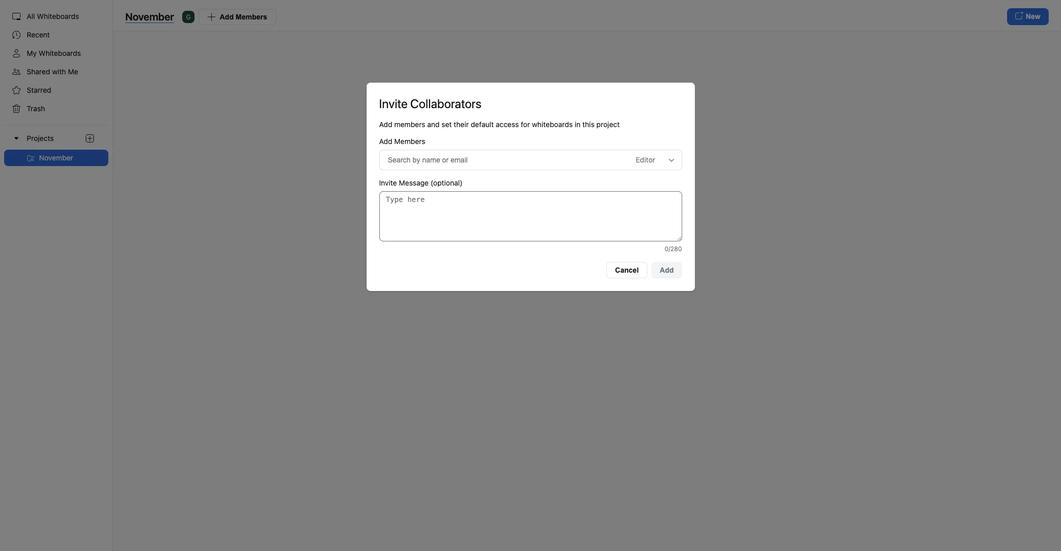 Task type: locate. For each thing, give the bounding box(es) containing it.
0 vertical spatial invite
[[379, 97, 408, 111]]

november inside menu item
[[39, 153, 73, 162]]

0 horizontal spatial members
[[236, 13, 267, 21]]

whiteboards
[[532, 120, 573, 129]]

0 horizontal spatial november
[[39, 153, 73, 162]]

1 vertical spatial invite
[[379, 179, 397, 187]]

1 vertical spatial members
[[394, 137, 425, 146]]

trash
[[27, 104, 45, 113]]

invite for invite message (optional)
[[379, 179, 397, 187]]

show options image
[[667, 157, 675, 165]]

members
[[394, 120, 425, 129]]

access
[[496, 120, 519, 129]]

1 vertical spatial add members
[[379, 137, 425, 146]]

cancel
[[615, 267, 639, 275]]

add members
[[220, 13, 267, 21], [379, 137, 425, 146]]

0 horizontal spatial add members
[[220, 13, 267, 21]]

editor button
[[636, 153, 667, 168]]

1 horizontal spatial november
[[125, 11, 174, 22]]

cancel button
[[606, 262, 647, 279]]

0 vertical spatial whiteboards
[[37, 12, 79, 21]]

add members and set their default access for whiteboards in this project
[[379, 120, 620, 129]]

add inside button
[[660, 267, 674, 275]]

add members inside button
[[220, 13, 267, 21]]

menu bar containing all whiteboards
[[0, 0, 113, 552]]

all
[[27, 12, 35, 21]]

whiteboards
[[37, 12, 79, 21], [39, 49, 81, 57]]

members inside add members button
[[236, 13, 267, 21]]

my whiteboards menu item
[[4, 45, 108, 62]]

invite message (optional)
[[379, 179, 462, 187]]

projects
[[27, 134, 54, 143]]

november
[[125, 11, 174, 22], [39, 153, 73, 162]]

add
[[220, 13, 234, 21], [379, 120, 392, 129], [379, 137, 392, 146], [660, 267, 674, 275]]

add members button
[[199, 8, 276, 25]]

invite up members
[[379, 97, 408, 111]]

whiteboards up with
[[39, 49, 81, 57]]

project
[[596, 120, 620, 129]]

trash menu item
[[4, 101, 108, 117]]

menu bar
[[0, 0, 113, 552]]

invite left message in the left of the page
[[379, 179, 397, 187]]

shared
[[27, 67, 50, 76]]

add inside button
[[220, 13, 234, 21]]

invite
[[379, 97, 408, 111], [379, 179, 397, 187]]

Invite Message (optional) text field
[[379, 192, 682, 242]]

menu item
[[0, 125, 112, 166]]

invite collaborators
[[379, 97, 481, 111]]

november image
[[27, 155, 35, 163]]

members
[[236, 13, 267, 21], [394, 137, 425, 146]]

recent menu item
[[4, 27, 108, 43]]

collaborators
[[410, 97, 481, 111]]

1 vertical spatial november
[[39, 153, 73, 162]]

my whiteboards
[[27, 49, 81, 57]]

1 horizontal spatial members
[[394, 137, 425, 146]]

1 horizontal spatial add members
[[379, 137, 425, 146]]

in
[[575, 120, 580, 129]]

recent
[[27, 30, 50, 39]]

0 vertical spatial add members
[[220, 13, 267, 21]]

all whiteboards menu item
[[4, 8, 108, 25]]

2 invite from the top
[[379, 179, 397, 187]]

1 invite from the top
[[379, 97, 408, 111]]

0 vertical spatial members
[[236, 13, 267, 21]]

add members inside invite collaborators dialog
[[379, 137, 425, 146]]

(optional)
[[431, 179, 462, 187]]

1 vertical spatial whiteboards
[[39, 49, 81, 57]]

shared with me
[[27, 67, 78, 76]]

whiteboards up recent menu item
[[37, 12, 79, 21]]

and
[[427, 120, 440, 129]]

shared with me menu item
[[4, 64, 108, 80]]



Task type: vqa. For each thing, say whether or not it's contained in the screenshot.
Alarm Off image
no



Task type: describe. For each thing, give the bounding box(es) containing it.
0/280
[[665, 245, 682, 253]]

editor
[[636, 156, 655, 164]]

members inside invite collaborators dialog
[[394, 137, 425, 146]]

with
[[52, 67, 66, 76]]

whiteboards for my whiteboards
[[39, 49, 81, 57]]

invite for invite collaborators
[[379, 97, 408, 111]]

starred
[[27, 86, 51, 94]]

whiteboards for all whiteboards
[[37, 12, 79, 21]]

all whiteboards
[[27, 12, 79, 21]]

their
[[454, 120, 469, 129]]

add button
[[652, 262, 682, 279]]

message
[[399, 179, 429, 187]]

0 vertical spatial november
[[125, 11, 174, 22]]

november menu item
[[4, 150, 108, 166]]

starred menu item
[[4, 82, 108, 99]]

for
[[521, 120, 530, 129]]

my
[[27, 49, 37, 57]]

menu item containing projects
[[0, 125, 112, 166]]

this
[[582, 120, 594, 129]]

Search by name or email,Search by name or email text field
[[388, 153, 614, 168]]

november menu
[[0, 150, 112, 166]]

default
[[471, 120, 494, 129]]

invite collaborators dialog
[[366, 83, 695, 292]]

set
[[441, 120, 452, 129]]

me
[[68, 67, 78, 76]]



